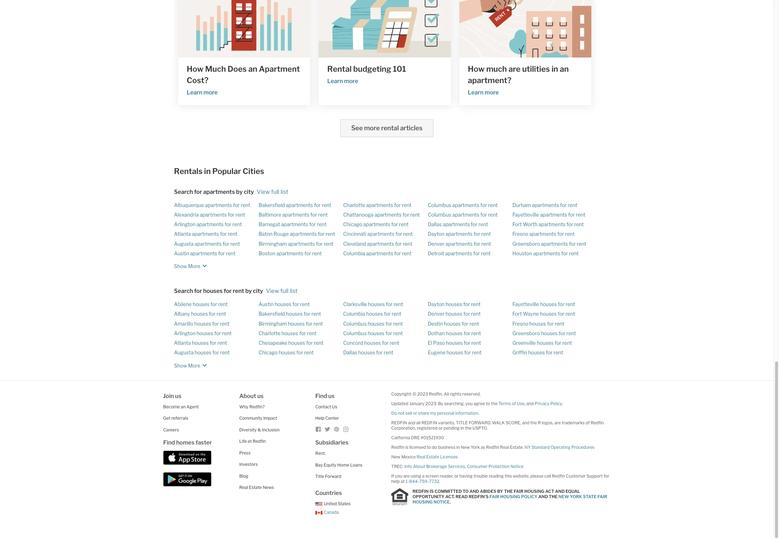Task type: vqa. For each thing, say whether or not it's contained in the screenshot.
the top the by
yes



Task type: locate. For each thing, give the bounding box(es) containing it.
chattanooga
[[344, 212, 374, 218]]

0 horizontal spatial find
[[163, 439, 175, 446]]

rent for chicago houses for rent link
[[304, 350, 314, 356]]

dallas down the concord
[[344, 350, 358, 356]]

1 columbia from the top
[[344, 250, 366, 256]]

0 vertical spatial denver
[[428, 241, 445, 247]]

for for chicago apartments for rent "link"
[[392, 221, 398, 227]]

rent for "dayton apartments for rent" link
[[482, 231, 491, 237]]

canadian flag image
[[316, 511, 323, 515]]

for for the houston apartments for rent link
[[562, 250, 569, 256]]

rent for columbia apartments for rent link
[[402, 250, 412, 256]]

do not sell or share my personal information .
[[392, 410, 480, 416]]

for for arlington apartments for rent link on the top of the page
[[225, 221, 232, 227]]

1 vertical spatial list
[[290, 288, 298, 294]]

1 search from the top
[[174, 188, 193, 195]]

baltimore apartments for rent link
[[259, 212, 328, 218]]

new up "trec:"
[[392, 454, 401, 459]]

augusta houses for rent
[[174, 350, 230, 356]]

arlington apartments for rent
[[174, 221, 242, 227]]

show
[[174, 263, 187, 269], [174, 362, 187, 368]]

rent for destin houses for rent link
[[470, 321, 479, 327]]

houses for dothan houses for rent link
[[446, 330, 463, 336]]

view full list link up the austin houses for rent link
[[266, 288, 298, 294]]

1 fort from the top
[[513, 221, 522, 227]]

houses for augusta houses for rent link
[[195, 350, 212, 356]]

at right life
[[248, 439, 252, 444]]

estate down do
[[427, 454, 440, 459]]

2 horizontal spatial fair
[[598, 494, 608, 499]]

1 vertical spatial you
[[395, 473, 403, 479]]

houses for the austin houses for rent link
[[275, 301, 292, 307]]

1 show more link from the top
[[174, 260, 209, 270]]

1 show from the top
[[174, 263, 187, 269]]

show down augusta houses for rent
[[174, 362, 187, 368]]

houses up augusta houses for rent
[[192, 340, 209, 346]]

1 horizontal spatial learn more
[[328, 78, 359, 84]]

1 vertical spatial view full list link
[[266, 288, 298, 294]]

chicago apartments for rent
[[344, 221, 409, 227]]

2 horizontal spatial learn
[[468, 89, 484, 96]]

protection
[[489, 464, 510, 469]]

new left york
[[461, 444, 470, 450]]

rent for griffin houses for rent link
[[554, 350, 564, 356]]

for for "dayton apartments for rent" link
[[474, 231, 481, 237]]

2 bakersfield from the top
[[259, 311, 285, 317]]

chicago houses for rent link
[[259, 350, 314, 356]]

houses up el paso houses for rent
[[446, 330, 463, 336]]

bakersfield houses for rent
[[259, 311, 321, 317]]

more down cost?
[[204, 89, 218, 96]]

fresno apartments for rent link
[[513, 231, 575, 237]]

columbus apartments for rent for second the columbus apartments for rent link from the bottom
[[428, 202, 498, 208]]

1 us from the left
[[175, 393, 182, 399]]

equal housing opportunity image
[[392, 488, 409, 505]]

0 vertical spatial are
[[509, 64, 521, 73]]

2 horizontal spatial learn more
[[468, 89, 499, 96]]

0 vertical spatial dayton
[[428, 231, 445, 237]]

for for charlotte apartments for rent link
[[395, 202, 401, 208]]

show more down the austin apartments for rent
[[174, 263, 200, 269]]

houses down chesapeake houses for rent
[[279, 350, 296, 356]]

dayton up detroit
[[428, 231, 445, 237]]

more down apartment?
[[485, 89, 499, 96]]

redfin right call
[[552, 473, 566, 479]]

of right trademarks
[[586, 420, 590, 425]]

1 denver from the top
[[428, 241, 445, 247]]

1 dayton from the top
[[428, 231, 445, 237]]

1 vertical spatial fayetteville
[[513, 301, 540, 307]]

or left pending
[[439, 425, 443, 431]]

0 horizontal spatial us
[[175, 393, 182, 399]]

policy
[[522, 494, 538, 499]]

learn down cost?
[[187, 89, 203, 96]]

concord houses for rent
[[344, 340, 400, 346]]

redfin facebook image
[[316, 426, 321, 432]]

0 vertical spatial augusta
[[174, 241, 194, 247]]

columbus houses for rent up concord houses for rent
[[344, 330, 403, 336]]

2 vertical spatial real
[[239, 485, 248, 490]]

1 vertical spatial show more
[[174, 362, 200, 368]]

columbia down clarksville
[[344, 311, 366, 317]]

us for join us
[[175, 393, 182, 399]]

real left estate.
[[501, 444, 509, 450]]

and right use
[[527, 401, 534, 406]]

houses down clarksville houses for rent link
[[367, 311, 383, 317]]

chattanooga apartments for rent link
[[344, 212, 420, 218]]

0 vertical spatial arlington
[[174, 221, 196, 227]]

houses down concord houses for rent
[[359, 350, 375, 356]]

2023:
[[426, 401, 438, 406]]

apartments for baltimore apartments for rent link at the top of page
[[283, 212, 310, 218]]

searching,
[[445, 401, 465, 406]]

detroit
[[428, 250, 445, 256]]

real estate news
[[239, 485, 274, 490]]

rent for fayetteville apartments for rent link
[[576, 212, 586, 218]]

chesapeake houses for rent
[[259, 340, 324, 346]]

real down licensed
[[417, 454, 426, 459]]

dayton up the destin
[[428, 301, 445, 307]]

join us
[[163, 393, 182, 399]]

rouge
[[274, 231, 289, 237]]

1 vertical spatial greensboro
[[513, 330, 540, 336]]

1 horizontal spatial and
[[539, 494, 548, 499]]

referrals
[[172, 416, 188, 421]]

new
[[461, 444, 470, 450], [392, 454, 401, 459]]

1 vertical spatial by
[[246, 288, 252, 294]]

1 vertical spatial fort
[[513, 311, 522, 317]]

1 horizontal spatial of
[[586, 420, 590, 425]]

0 horizontal spatial by
[[236, 188, 243, 195]]

apartments for 2nd the columbus apartments for rent link from the top
[[453, 212, 480, 218]]

0 vertical spatial list
[[281, 188, 289, 195]]

1 vertical spatial to
[[427, 444, 431, 450]]

rent for concord houses for rent link
[[390, 340, 400, 346]]

2 show more link from the top
[[174, 359, 209, 370]]

greenville houses for rent
[[513, 340, 572, 346]]

houses down abilene houses for rent
[[191, 311, 208, 317]]

rent for the bakersfield apartments for rent link
[[322, 202, 332, 208]]

0 horizontal spatial charlotte
[[259, 330, 281, 336]]

rent for boston apartments for rent link
[[312, 250, 322, 256]]

fresno down worth
[[513, 231, 529, 237]]

0 vertical spatial columbus apartments for rent link
[[428, 202, 498, 208]]

atlanta for atlanta apartments for rent
[[174, 231, 191, 237]]

dallas for dallas houses for rent
[[344, 350, 358, 356]]

title
[[316, 474, 324, 479]]

learn down apartment?
[[468, 89, 484, 96]]

0 vertical spatial to
[[486, 401, 491, 406]]

view
[[257, 188, 270, 195], [266, 288, 279, 294]]

an left agent
[[181, 404, 186, 409]]

&
[[258, 427, 261, 432]]

2 horizontal spatial real
[[501, 444, 509, 450]]

0 horizontal spatial at
[[248, 439, 252, 444]]

columbia for columbia apartments for rent
[[344, 250, 366, 256]]

houses for chicago houses for rent link
[[279, 350, 296, 356]]

atlanta
[[174, 231, 191, 237], [174, 340, 191, 346]]

rent for columbia houses for rent link
[[392, 311, 402, 317]]

sell
[[406, 410, 412, 416]]

learn for how much does an apartment cost?
[[187, 89, 203, 96]]

1 fayetteville from the top
[[513, 212, 540, 218]]

houses down bakersfield houses for rent
[[288, 321, 305, 327]]

1 vertical spatial at
[[401, 479, 405, 484]]

real down the blog
[[239, 485, 248, 490]]

houses for abilene houses for rent "link"
[[193, 301, 210, 307]]

for for denver apartments for rent link
[[474, 241, 481, 247]]

redfin for and
[[392, 420, 407, 425]]

2 columbus apartments for rent from the top
[[428, 212, 498, 218]]

redfin down my
[[422, 420, 438, 425]]

york
[[570, 494, 583, 499]]

please
[[531, 473, 544, 479]]

houses up bakersfield houses for rent
[[275, 301, 292, 307]]

for for clarksville houses for rent link
[[386, 301, 393, 307]]

for for charlotte houses for rent link
[[300, 330, 306, 336]]

in inside redfin and all redfin variants, title forward, walk score, and the r logos, are trademarks of redfin corporation, registered or pending in the uspto.
[[461, 425, 465, 431]]

houses up arlington houses for rent link
[[195, 321, 211, 327]]

cincinnati apartments for rent
[[344, 231, 413, 237]]

the right by
[[504, 489, 513, 494]]

0 vertical spatial greensboro
[[513, 241, 540, 247]]

in inside how much are utilities in an apartment?
[[552, 64, 559, 73]]

policy
[[551, 401, 563, 406]]

redfin's
[[469, 494, 489, 499]]

1 vertical spatial bakersfield
[[259, 311, 285, 317]]

or right sell
[[413, 410, 418, 416]]

0 vertical spatial find
[[316, 393, 327, 399]]

0 vertical spatial columbus houses for rent
[[344, 321, 403, 327]]

charlotte up chattanooga
[[344, 202, 365, 208]]

1 arlington from the top
[[174, 221, 196, 227]]

the left uspto.
[[465, 425, 472, 431]]

0 vertical spatial new
[[461, 444, 470, 450]]

learn down rental
[[328, 78, 343, 84]]

atlanta apartments for rent
[[174, 231, 238, 237]]

1 vertical spatial search
[[174, 288, 193, 294]]

1 birmingham from the top
[[259, 241, 287, 247]]

show down the austin apartments for rent
[[174, 263, 187, 269]]

columbia down cleveland
[[344, 250, 366, 256]]

apartments for boston apartments for rent link
[[277, 250, 304, 256]]

reading
[[489, 473, 504, 479]]

1 fresno from the top
[[513, 231, 529, 237]]

apartments for albuquerque apartments for rent link
[[205, 202, 232, 208]]

1 how from the left
[[187, 64, 204, 73]]

1 horizontal spatial you
[[466, 401, 473, 406]]

houses down charlotte houses for rent link
[[289, 340, 305, 346]]

concord houses for rent link
[[344, 340, 400, 346]]

rent for birmingham apartments for rent link
[[324, 241, 334, 247]]

apartments for detroit apartments for rent link in the right top of the page
[[446, 250, 473, 256]]

austin houses for rent
[[259, 301, 310, 307]]

houses down fayetteville houses for rent link
[[541, 311, 557, 317]]

eugene houses for rent link
[[428, 350, 482, 356]]

search up the albuquerque
[[174, 188, 193, 195]]

0 horizontal spatial learn more
[[187, 89, 218, 96]]

1 vertical spatial or
[[439, 425, 443, 431]]

are for if you are using a screen reader, or having trouble reading this website, please call redfin customer support for help at
[[404, 473, 410, 479]]

redfin inside redfin is committed to and abides by the fair housing act and equal opportunity act. read redfin's
[[413, 489, 429, 494]]

redfin down &
[[253, 439, 266, 444]]

atlanta houses for rent
[[174, 340, 227, 346]]

rent for bakersfield houses for rent link
[[312, 311, 321, 317]]

to right agree
[[486, 401, 491, 406]]

1 horizontal spatial us
[[258, 393, 264, 399]]

1 horizontal spatial learn
[[328, 78, 343, 84]]

1-
[[406, 479, 410, 484]]

fresno
[[513, 231, 529, 237], [513, 321, 529, 327]]

1 vertical spatial columbus apartments for rent
[[428, 212, 498, 218]]

austin apartments for rent link
[[174, 250, 236, 256]]

2 us from the left
[[258, 393, 264, 399]]

fresno houses for rent link
[[513, 321, 565, 327]]

view up austin houses for rent at bottom
[[266, 288, 279, 294]]

you right if
[[395, 473, 403, 479]]

birmingham apartments for rent
[[259, 241, 334, 247]]

are inside how much are utilities in an apartment?
[[509, 64, 521, 73]]

0 vertical spatial dallas
[[428, 221, 442, 227]]

new york state fair housing notice link
[[413, 494, 608, 505]]

concord
[[344, 340, 363, 346]]

learn more down apartment?
[[468, 89, 499, 96]]

download the redfin app from the google play store image
[[163, 472, 212, 486]]

2 greensboro from the top
[[513, 330, 540, 336]]

0 vertical spatial by
[[236, 188, 243, 195]]

real estate news button
[[239, 485, 274, 490]]

in right utilities
[[552, 64, 559, 73]]

1 vertical spatial show more link
[[174, 359, 209, 370]]

fayetteville up wayne
[[513, 301, 540, 307]]

view full list link
[[257, 188, 289, 195], [266, 288, 298, 294]]

contact
[[316, 404, 332, 409]]

for for 'cleveland apartments for rent' link
[[396, 241, 402, 247]]

houses down 'greenville houses for rent' link
[[529, 350, 545, 356]]

chicago up cincinnati
[[344, 221, 363, 227]]

2 show more from the top
[[174, 362, 200, 368]]

at inside if you are using a screen reader, or having trouble reading this website, please call redfin customer support for help at
[[401, 479, 405, 484]]

cleveland apartments for rent link
[[344, 241, 413, 247]]

wayne
[[523, 311, 539, 317]]

1 horizontal spatial new
[[461, 444, 470, 450]]

0 vertical spatial show more link
[[174, 260, 209, 270]]

. down committed
[[450, 499, 451, 505]]

view full list link up baltimore
[[257, 188, 289, 195]]

1 vertical spatial ,
[[466, 464, 466, 469]]

list up the austin houses for rent link
[[290, 288, 298, 294]]

apartments for cincinnati apartments for rent "link"
[[368, 231, 395, 237]]

rent for the austin houses for rent link
[[301, 301, 310, 307]]

rent for 'greenville houses for rent' link
[[563, 340, 572, 346]]

0 vertical spatial birmingham
[[259, 241, 287, 247]]

redfin right the as
[[487, 444, 500, 450]]

united
[[324, 501, 337, 506]]

0 vertical spatial city
[[244, 188, 254, 195]]

houses down atlanta houses for rent link at the bottom left of the page
[[195, 350, 212, 356]]

1 bakersfield from the top
[[259, 202, 285, 208]]

. right privacy
[[563, 401, 563, 406]]

houses down fort wayne houses for rent
[[530, 321, 547, 327]]

more for apartments
[[188, 263, 200, 269]]

0 horizontal spatial about
[[239, 393, 256, 399]]

houses down dayton houses for rent link
[[446, 311, 463, 317]]

logos,
[[542, 420, 554, 425]]

0 horizontal spatial are
[[404, 473, 410, 479]]

0 horizontal spatial you
[[395, 473, 403, 479]]

1 horizontal spatial housing
[[501, 494, 521, 499]]

0 vertical spatial columbus apartments for rent
[[428, 202, 498, 208]]

full up the austin houses for rent link
[[281, 288, 289, 294]]

2 atlanta from the top
[[174, 340, 191, 346]]

2 horizontal spatial housing
[[525, 489, 545, 494]]

3 us from the left
[[329, 393, 335, 399]]

more
[[344, 78, 359, 84], [204, 89, 218, 96], [485, 89, 499, 96], [364, 124, 380, 132]]

2 columbia from the top
[[344, 311, 366, 317]]

apartments for barnegat apartments for rent link
[[281, 221, 308, 227]]

0 vertical spatial real
[[501, 444, 509, 450]]

you inside if you are using a screen reader, or having trouble reading this website, please call redfin customer support for help at
[[395, 473, 403, 479]]

graphic with hands with keys for renting an apartment and renting a house image
[[319, 0, 451, 57]]

and right to
[[470, 489, 480, 494]]

equity
[[324, 462, 337, 468]]

1 vertical spatial columbus houses for rent
[[344, 330, 403, 336]]

dothan houses for rent
[[428, 330, 481, 336]]

not
[[398, 410, 405, 416]]

are right much
[[509, 64, 521, 73]]

2 show from the top
[[174, 362, 187, 368]]

1 vertical spatial columbia
[[344, 311, 366, 317]]

apartments for austin apartments for rent link
[[190, 250, 217, 256]]

arlington for arlington houses for rent
[[174, 330, 196, 336]]

bakersfield apartments for rent
[[259, 202, 332, 208]]

2 how from the left
[[468, 64, 485, 73]]

columbus houses for rent link up concord houses for rent
[[344, 330, 403, 336]]

fair
[[514, 489, 524, 494], [490, 494, 500, 499], [598, 494, 608, 499]]

2 columbus houses for rent from the top
[[344, 330, 403, 336]]

1 vertical spatial columbus houses for rent link
[[344, 330, 403, 336]]

houses for eugene houses for rent link
[[447, 350, 464, 356]]

if you are using a screen reader, or having trouble reading this website, please call redfin customer support for help at
[[392, 473, 610, 484]]

2 more from the top
[[188, 362, 200, 368]]

0 vertical spatial more
[[188, 263, 200, 269]]

rental budgeting 101 link
[[328, 63, 443, 74]]

to left do
[[427, 444, 431, 450]]

about up using
[[413, 464, 426, 469]]

0 vertical spatial search
[[174, 188, 193, 195]]

use
[[517, 401, 525, 406]]

1 atlanta from the top
[[174, 231, 191, 237]]

trouble
[[474, 473, 488, 479]]

2 horizontal spatial and
[[556, 489, 565, 494]]

learn more down cost?
[[187, 89, 218, 96]]

trec: info about brokerage services , consumer protection notice
[[392, 464, 524, 469]]

0 vertical spatial full
[[271, 188, 280, 195]]

of inside redfin and all redfin variants, title forward, walk score, and the r logos, are trademarks of redfin corporation, registered or pending in the uspto.
[[586, 420, 590, 425]]

apartments for dallas apartments for rent link
[[443, 221, 470, 227]]

more right see
[[364, 124, 380, 132]]

fresno down wayne
[[513, 321, 529, 327]]

business
[[438, 444, 456, 450]]

fayetteville for fayetteville apartments for rent
[[513, 212, 540, 218]]

0 vertical spatial of
[[512, 401, 516, 406]]

rent for the houston apartments for rent link
[[570, 250, 579, 256]]

0 vertical spatial ,
[[525, 401, 526, 406]]

arlington down amarillo
[[174, 330, 196, 336]]

1 vertical spatial denver
[[428, 311, 445, 317]]

2 birmingham from the top
[[259, 321, 287, 327]]

why
[[239, 404, 249, 409]]

houses up denver houses for rent
[[446, 301, 463, 307]]

how
[[187, 64, 204, 73], [468, 64, 485, 73]]

rent for second the columbus apartments for rent link from the bottom
[[489, 202, 498, 208]]

and left all
[[408, 420, 416, 425]]

2 search from the top
[[174, 288, 193, 294]]

search up 'abilene'
[[174, 288, 193, 294]]

view full list link for list
[[257, 188, 289, 195]]

1 augusta from the top
[[174, 241, 194, 247]]

1-844-759-7732 link
[[406, 479, 440, 484]]

apartments for charlotte apartments for rent link
[[366, 202, 393, 208]]

for for columbia houses for rent link
[[384, 311, 391, 317]]

0 vertical spatial fort
[[513, 221, 522, 227]]

2 vertical spatial are
[[404, 473, 410, 479]]

rent for abilene houses for rent "link"
[[218, 301, 228, 307]]

at
[[248, 439, 252, 444], [401, 479, 405, 484]]

apartments for denver apartments for rent link
[[446, 241, 473, 247]]

0 horizontal spatial estate
[[249, 485, 262, 490]]

0 vertical spatial view full list link
[[257, 188, 289, 195]]

housing inside redfin is committed to and abides by the fair housing act and equal opportunity act. read redfin's
[[525, 489, 545, 494]]

for for fresno apartments for rent link
[[558, 231, 565, 237]]

1 columbus apartments for rent from the top
[[428, 202, 498, 208]]

for for atlanta houses for rent link at the bottom left of the page
[[210, 340, 217, 346]]

the left r
[[531, 420, 538, 425]]

bakersfield up baltimore
[[259, 202, 285, 208]]

redfin twitter image
[[325, 426, 330, 432]]

2 dayton from the top
[[428, 301, 445, 307]]

apartments for 'cleveland apartments for rent' link
[[367, 241, 394, 247]]

for for the alexandria apartments for rent link
[[228, 212, 235, 218]]

houses up 'greenville houses for rent' link
[[541, 330, 558, 336]]

1 more from the top
[[188, 263, 200, 269]]

1 vertical spatial charlotte
[[259, 330, 281, 336]]

the left terms
[[491, 401, 498, 406]]

1 greensboro from the top
[[513, 241, 540, 247]]

augusta down atlanta houses for rent link at the bottom left of the page
[[174, 350, 194, 356]]

you up information
[[466, 401, 473, 406]]

2 fort from the top
[[513, 311, 522, 317]]

2 augusta from the top
[[174, 350, 194, 356]]

0 vertical spatial at
[[248, 439, 252, 444]]

1 horizontal spatial estate
[[427, 454, 440, 459]]

0 horizontal spatial an
[[181, 404, 186, 409]]

find for find homes faster
[[163, 439, 175, 446]]

apartments
[[203, 188, 235, 195], [205, 202, 232, 208], [286, 202, 313, 208], [366, 202, 393, 208], [453, 202, 480, 208], [532, 202, 560, 208], [200, 212, 227, 218], [283, 212, 310, 218], [375, 212, 402, 218], [453, 212, 480, 218], [541, 212, 568, 218], [197, 221, 224, 227], [281, 221, 308, 227], [364, 221, 391, 227], [443, 221, 470, 227], [539, 221, 566, 227], [192, 231, 219, 237], [290, 231, 317, 237], [368, 231, 395, 237], [446, 231, 473, 237], [530, 231, 557, 237], [195, 241, 222, 247], [288, 241, 315, 247], [367, 241, 394, 247], [446, 241, 473, 247], [541, 241, 569, 247], [190, 250, 217, 256], [277, 250, 304, 256], [367, 250, 394, 256], [446, 250, 473, 256], [534, 250, 561, 256]]

rent for denver apartments for rent link
[[482, 241, 491, 247]]

why redfin? button
[[239, 404, 265, 409]]

chattanooga apartments for rent
[[344, 212, 420, 218]]

new mexico real estate licenses
[[392, 454, 458, 459]]

more for houses
[[188, 362, 200, 368]]

having
[[460, 473, 473, 479]]

rent for the chattanooga apartments for rent link
[[411, 212, 420, 218]]

customer
[[566, 473, 586, 479]]

charlotte for charlotte houses for rent
[[259, 330, 281, 336]]

see more rental articles
[[352, 124, 423, 132]]

1 vertical spatial austin
[[259, 301, 274, 307]]

graphic with apartment building and bar graphs image
[[178, 0, 311, 57]]

denver for denver apartments for rent
[[428, 241, 445, 247]]

diversity & inclusion
[[239, 427, 280, 432]]

clarksville
[[344, 301, 367, 307]]

show more for search for houses for rent by city view full list
[[174, 362, 200, 368]]

1 vertical spatial fresno
[[513, 321, 529, 327]]

1 show more from the top
[[174, 263, 200, 269]]

housing inside new york state fair housing notice
[[413, 499, 433, 505]]

list up bakersfield apartments for rent
[[281, 188, 289, 195]]

how inside the how much does an apartment cost?
[[187, 64, 204, 73]]

an right utilities
[[560, 64, 569, 73]]

how much does an apartment cost? link
[[187, 63, 302, 86]]

show for search for houses for rent by city
[[174, 362, 187, 368]]

0 vertical spatial or
[[413, 410, 418, 416]]

cost?
[[187, 76, 209, 85]]

0 vertical spatial columbus houses for rent link
[[344, 321, 403, 327]]

for inside if you are using a screen reader, or having trouble reading this website, please call redfin customer support for help at
[[604, 473, 610, 479]]

columbus
[[428, 202, 452, 208], [428, 212, 452, 218], [344, 321, 367, 327], [344, 330, 367, 336]]

1 vertical spatial find
[[163, 439, 175, 446]]

birmingham up charlotte houses for rent at bottom
[[259, 321, 287, 327]]

1-844-759-7732 .
[[406, 479, 441, 484]]

2 fayetteville from the top
[[513, 301, 540, 307]]

us up the redfin?
[[258, 393, 264, 399]]

are inside if you are using a screen reader, or having trouble reading this website, please call redfin customer support for help at
[[404, 473, 410, 479]]

2 denver from the top
[[428, 311, 445, 317]]

more inside the see more rental articles button
[[364, 124, 380, 132]]

rent for fresno apartments for rent link
[[566, 231, 575, 237]]

redfin left is
[[392, 444, 405, 450]]

alexandria
[[174, 212, 199, 218]]

1 vertical spatial are
[[555, 420, 561, 425]]

atlanta apartments for rent link
[[174, 231, 238, 237]]

columbus houses for rent down columbia houses for rent
[[344, 321, 403, 327]]

show more down augusta houses for rent
[[174, 362, 200, 368]]

houses down columbia houses for rent
[[368, 321, 385, 327]]

, left privacy
[[525, 401, 526, 406]]

for for baltimore apartments for rent link at the top of page
[[311, 212, 317, 218]]

0 vertical spatial charlotte
[[344, 202, 365, 208]]

for for albuquerque apartments for rent link
[[233, 202, 240, 208]]

rent for 2nd the columbus apartments for rent link from the top
[[489, 212, 498, 218]]

fair inside new york state fair housing notice
[[598, 494, 608, 499]]

learn more down rental
[[328, 78, 359, 84]]

for for second the columbus apartments for rent link from the bottom
[[481, 202, 488, 208]]

houses up columbia houses for rent link
[[368, 301, 385, 307]]

rent for dothan houses for rent link
[[472, 330, 481, 336]]

about up why
[[239, 393, 256, 399]]

0 horizontal spatial the
[[504, 489, 513, 494]]

atlanta down amarillo
[[174, 340, 191, 346]]

community impact button
[[239, 416, 277, 421]]

2 fresno from the top
[[513, 321, 529, 327]]

city up the austin houses for rent link
[[253, 288, 263, 294]]

2 arlington from the top
[[174, 330, 196, 336]]

how inside how much are utilities in an apartment?
[[468, 64, 485, 73]]

much
[[487, 64, 507, 73]]

augusta houses for rent link
[[174, 350, 230, 356]]

more for budgeting
[[344, 78, 359, 84]]

the
[[504, 489, 513, 494], [549, 494, 558, 499]]

rent for arlington houses for rent link
[[222, 330, 232, 336]]

1 vertical spatial show
[[174, 362, 187, 368]]



Task type: describe. For each thing, give the bounding box(es) containing it.
download the redfin app on the apple app store image
[[163, 451, 212, 465]]

forward
[[325, 474, 342, 479]]

corporation,
[[392, 425, 417, 431]]

houses for columbia houses for rent link
[[367, 311, 383, 317]]

for for eugene houses for rent link
[[465, 350, 471, 356]]

rent for augusta apartments for rent link
[[231, 241, 240, 247]]

birmingham houses for rent link
[[259, 321, 323, 327]]

columbus apartments for rent for 2nd the columbus apartments for rent link from the top
[[428, 212, 498, 218]]

graphic with calculator, plant, and tips for first time renters image
[[460, 0, 592, 57]]

apartments for the durham apartments for rent link
[[532, 202, 560, 208]]

abilene
[[174, 301, 192, 307]]

home
[[338, 462, 350, 468]]

an inside the how much does an apartment cost?
[[249, 64, 258, 73]]

apartments for the chattanooga apartments for rent link
[[375, 212, 402, 218]]

rent for dallas houses for rent link
[[384, 350, 394, 356]]

101
[[393, 64, 406, 73]]

durham apartments for rent
[[513, 202, 578, 208]]

blog
[[239, 473, 249, 479]]

houses up concord houses for rent
[[368, 330, 385, 336]]

houses for bakersfield houses for rent link
[[286, 311, 303, 317]]

services
[[448, 464, 466, 469]]

1 columbus apartments for rent link from the top
[[428, 202, 498, 208]]

0 horizontal spatial full
[[271, 188, 280, 195]]

charlotte apartments for rent link
[[344, 202, 412, 208]]

more for much
[[485, 89, 499, 96]]

for for dothan houses for rent link
[[464, 330, 471, 336]]

show more for search for apartments by city view full list
[[174, 263, 200, 269]]

0 vertical spatial estate
[[427, 454, 440, 459]]

rent for chicago apartments for rent "link"
[[399, 221, 409, 227]]

1 horizontal spatial about
[[413, 464, 426, 469]]

notice
[[434, 499, 450, 505]]

0 horizontal spatial ,
[[466, 464, 466, 469]]

0 horizontal spatial fair
[[490, 494, 500, 499]]

0 horizontal spatial the
[[465, 425, 472, 431]]

us flag image
[[316, 502, 323, 506]]

charlotte houses for rent link
[[259, 330, 317, 336]]

or inside redfin and all redfin variants, title forward, walk score, and the r logos, are trademarks of redfin corporation, registered or pending in the uspto.
[[439, 425, 443, 431]]

houses for albany houses for rent link
[[191, 311, 208, 317]]

do not sell or share my personal information link
[[392, 410, 479, 416]]

about us
[[239, 393, 264, 399]]

houston
[[513, 250, 533, 256]]

1 vertical spatial city
[[253, 288, 263, 294]]

denver apartments for rent
[[428, 241, 491, 247]]

fresno for fresno houses for rent
[[513, 321, 529, 327]]

info about brokerage services link
[[405, 464, 466, 469]]

view full list link for view
[[266, 288, 298, 294]]

rent for chesapeake houses for rent link
[[314, 340, 324, 346]]

albuquerque apartments for rent
[[174, 202, 251, 208]]

barnegat apartments for rent
[[259, 221, 327, 227]]

0 vertical spatial about
[[239, 393, 256, 399]]

fort worth apartments for rent link
[[513, 221, 584, 227]]

1 columbus houses for rent from the top
[[344, 321, 403, 327]]

chesapeake houses for rent link
[[259, 340, 324, 346]]

for for dallas apartments for rent link
[[471, 221, 478, 227]]

rent for eugene houses for rent link
[[472, 350, 482, 356]]

redfin inside redfin and all redfin variants, title forward, walk score, and the r logos, are trademarks of redfin corporation, registered or pending in the uspto.
[[591, 420, 604, 425]]

copyright:
[[392, 391, 412, 397]]

houston apartments for rent link
[[513, 250, 579, 256]]

rent for albuquerque apartments for rent link
[[241, 202, 251, 208]]

and right score,
[[523, 420, 530, 425]]

as
[[481, 444, 486, 450]]

1 horizontal spatial real
[[417, 454, 426, 459]]

1 horizontal spatial by
[[246, 288, 252, 294]]

houses for charlotte houses for rent link
[[282, 330, 299, 336]]

redfin instagram image
[[343, 426, 349, 432]]

bakersfield for bakersfield houses for rent
[[259, 311, 285, 317]]

0 horizontal spatial and
[[470, 489, 480, 494]]

dothan houses for rent link
[[428, 330, 481, 336]]

this
[[505, 473, 512, 479]]

rent for augusta houses for rent link
[[220, 350, 230, 356]]

for for augusta apartments for rent link
[[223, 241, 230, 247]]

1 vertical spatial new
[[392, 454, 401, 459]]

apartments for the alexandria apartments for rent link
[[200, 212, 227, 218]]

dayton houses for rent link
[[428, 301, 481, 307]]

how much are utilities in an apartment? link
[[468, 63, 583, 86]]

rent for detroit apartments for rent link in the right top of the page
[[481, 250, 491, 256]]

homes
[[176, 439, 195, 446]]

us for find us
[[329, 393, 335, 399]]

dallas houses for rent
[[344, 350, 394, 356]]

for for 'greenville houses for rent' link
[[555, 340, 562, 346]]

for for barnegat apartments for rent link
[[310, 221, 316, 227]]

find for find us
[[316, 393, 327, 399]]

denver houses for rent link
[[428, 311, 481, 317]]

1 horizontal spatial the
[[491, 401, 498, 406]]

consumer
[[467, 464, 488, 469]]

birmingham houses for rent
[[259, 321, 323, 327]]

houses for dayton houses for rent link
[[446, 301, 463, 307]]

griffin houses for rent link
[[513, 350, 564, 356]]

detroit apartments for rent
[[428, 250, 491, 256]]

boston
[[259, 250, 276, 256]]

updated january 2023: by searching, you agree to the terms of use , and privacy policy .
[[392, 401, 563, 406]]

press button
[[239, 450, 251, 455]]

ny
[[525, 444, 531, 450]]

for for detroit apartments for rent link in the right top of the page
[[474, 250, 480, 256]]

for for birmingham apartments for rent link
[[316, 241, 323, 247]]

trec:
[[392, 464, 404, 469]]

utilities
[[523, 64, 550, 73]]

dallas apartments for rent
[[428, 221, 489, 227]]

houses for clarksville houses for rent link
[[368, 301, 385, 307]]

apartments for arlington apartments for rent link on the top of the page
[[197, 221, 224, 227]]

for for destin houses for rent link
[[462, 321, 469, 327]]

houses for denver houses for rent link
[[446, 311, 463, 317]]

houses down dothan houses for rent
[[446, 340, 463, 346]]

diversity & inclusion button
[[239, 427, 280, 432]]

clarksville houses for rent
[[344, 301, 403, 307]]

bay equity home loans button
[[316, 462, 363, 468]]

fresno apartments for rent
[[513, 231, 575, 237]]

0 horizontal spatial of
[[512, 401, 516, 406]]

for for "amarillo houses for rent" link
[[212, 321, 219, 327]]

1 vertical spatial view
[[266, 288, 279, 294]]

for for greensboro apartments for rent link
[[570, 241, 576, 247]]

baton rouge apartments for rent link
[[259, 231, 335, 237]]

community impact
[[239, 416, 277, 421]]

rent for "birmingham houses for rent" link
[[314, 321, 323, 327]]

clarksville houses for rent link
[[344, 301, 403, 307]]

the inside redfin is committed to and abides by the fair housing act and equal opportunity act. read redfin's
[[504, 489, 513, 494]]

rent for albany houses for rent link
[[217, 311, 226, 317]]

fair inside redfin is committed to and abides by the fair housing act and equal opportunity act. read redfin's
[[514, 489, 524, 494]]

1 horizontal spatial ,
[[525, 401, 526, 406]]

for for concord houses for rent link
[[382, 340, 389, 346]]

0 horizontal spatial real
[[239, 485, 248, 490]]

austin for austin apartments for rent
[[174, 250, 189, 256]]

become an agent button
[[163, 404, 199, 409]]

houses for chesapeake houses for rent link
[[289, 340, 305, 346]]

california
[[392, 435, 411, 440]]

redfin.
[[429, 391, 443, 397]]

for for the durham apartments for rent link
[[561, 202, 567, 208]]

title forward button
[[316, 474, 342, 479]]

budgeting
[[354, 64, 392, 73]]

for for albany houses for rent link
[[209, 311, 216, 317]]

rent.
[[316, 451, 326, 456]]

1 horizontal spatial the
[[549, 494, 558, 499]]

1 horizontal spatial to
[[486, 401, 491, 406]]

personal
[[438, 410, 455, 416]]

help
[[316, 416, 325, 421]]

rent for denver houses for rent link
[[472, 311, 481, 317]]

0 vertical spatial view
[[257, 188, 270, 195]]

how for how much are utilities in an apartment?
[[468, 64, 485, 73]]

el paso houses for rent
[[428, 340, 481, 346]]

us for about us
[[258, 393, 264, 399]]

atlanta for atlanta houses for rent
[[174, 340, 191, 346]]

alexandria apartments for rent link
[[174, 212, 245, 218]]

rights
[[450, 391, 462, 397]]

are for how much are utilities in an apartment?
[[509, 64, 521, 73]]

info
[[405, 464, 412, 469]]

chicago for chicago houses for rent
[[259, 350, 278, 356]]

denver for denver houses for rent
[[428, 311, 445, 317]]

in right business
[[457, 444, 460, 450]]

dayton for dayton houses for rent
[[428, 301, 445, 307]]

for for boston apartments for rent link
[[305, 250, 311, 256]]

for for chesapeake houses for rent link
[[306, 340, 313, 346]]

is
[[430, 489, 434, 494]]

2 columbus houses for rent link from the top
[[344, 330, 403, 336]]

redfin inside if you are using a screen reader, or having trouble reading this website, please call redfin customer support for help at
[[552, 473, 566, 479]]

by
[[438, 401, 444, 406]]

dallas houses for rent link
[[344, 350, 394, 356]]

arlington houses for rent link
[[174, 330, 232, 336]]

1 vertical spatial full
[[281, 288, 289, 294]]

houses for destin houses for rent link
[[444, 321, 461, 327]]

rent for fayetteville houses for rent link
[[566, 301, 576, 307]]

apartments for fresno apartments for rent link
[[530, 231, 557, 237]]

operating
[[551, 444, 571, 450]]

barnegat
[[259, 221, 280, 227]]

rent for "amarillo houses for rent" link
[[220, 321, 230, 327]]

act.
[[446, 494, 455, 499]]

redfin pinterest image
[[334, 426, 340, 432]]

faster
[[196, 439, 212, 446]]

. right screen
[[440, 479, 441, 484]]

. down agree
[[479, 410, 480, 416]]

for for griffin houses for rent link
[[546, 350, 553, 356]]

in right rentals
[[204, 166, 211, 176]]

forward,
[[469, 420, 492, 425]]

houses for greensboro houses for rent link
[[541, 330, 558, 336]]

charlotte houses for rent
[[259, 330, 317, 336]]

greensboro houses for rent
[[513, 330, 577, 336]]

an inside how much are utilities in an apartment?
[[560, 64, 569, 73]]

my
[[430, 410, 437, 416]]

birmingham apartments for rent link
[[259, 241, 334, 247]]

how for how much does an apartment cost?
[[187, 64, 204, 73]]

1 columbus houses for rent link from the top
[[344, 321, 403, 327]]

bakersfield for bakersfield apartments for rent
[[259, 202, 285, 208]]

are inside redfin and all redfin variants, title forward, walk score, and the r logos, are trademarks of redfin corporation, registered or pending in the uspto.
[[555, 420, 561, 425]]

for for atlanta apartments for rent link
[[220, 231, 227, 237]]

for for austin apartments for rent link
[[218, 250, 225, 256]]

houses for fayetteville houses for rent link
[[541, 301, 557, 307]]

life at redfin button
[[239, 439, 266, 444]]

2 horizontal spatial the
[[531, 420, 538, 425]]

birmingham for birmingham houses for rent
[[259, 321, 287, 327]]

apartments for fayetteville apartments for rent link
[[541, 212, 568, 218]]

for for dayton houses for rent link
[[464, 301, 470, 307]]

for for fayetteville apartments for rent link
[[569, 212, 575, 218]]

birmingham for birmingham apartments for rent
[[259, 241, 287, 247]]

fayetteville apartments for rent
[[513, 212, 586, 218]]

learn more for how much are utilities in an apartment?
[[468, 89, 499, 96]]

austin apartments for rent
[[174, 250, 236, 256]]

albany houses for rent
[[174, 311, 226, 317]]

0 vertical spatial you
[[466, 401, 473, 406]]

or inside if you are using a screen reader, or having trouble reading this website, please call redfin customer support for help at
[[455, 473, 459, 479]]

0 horizontal spatial list
[[281, 188, 289, 195]]

2 columbus apartments for rent link from the top
[[428, 212, 498, 218]]

dayton apartments for rent
[[428, 231, 491, 237]]

for for "birmingham houses for rent" link
[[306, 321, 313, 327]]

is
[[406, 444, 409, 450]]

griffin houses for rent
[[513, 350, 564, 356]]

houses for fresno houses for rent 'link'
[[530, 321, 547, 327]]

cities
[[243, 166, 264, 176]]

0 horizontal spatial to
[[427, 444, 431, 450]]

atlanta houses for rent link
[[174, 340, 227, 346]]

states
[[338, 501, 351, 506]]

fort worth apartments for rent
[[513, 221, 584, 227]]

bakersfield apartments for rent link
[[259, 202, 332, 208]]

canada
[[324, 510, 339, 515]]

houses up abilene houses for rent
[[203, 288, 223, 294]]

for for bakersfield houses for rent link
[[304, 311, 311, 317]]



